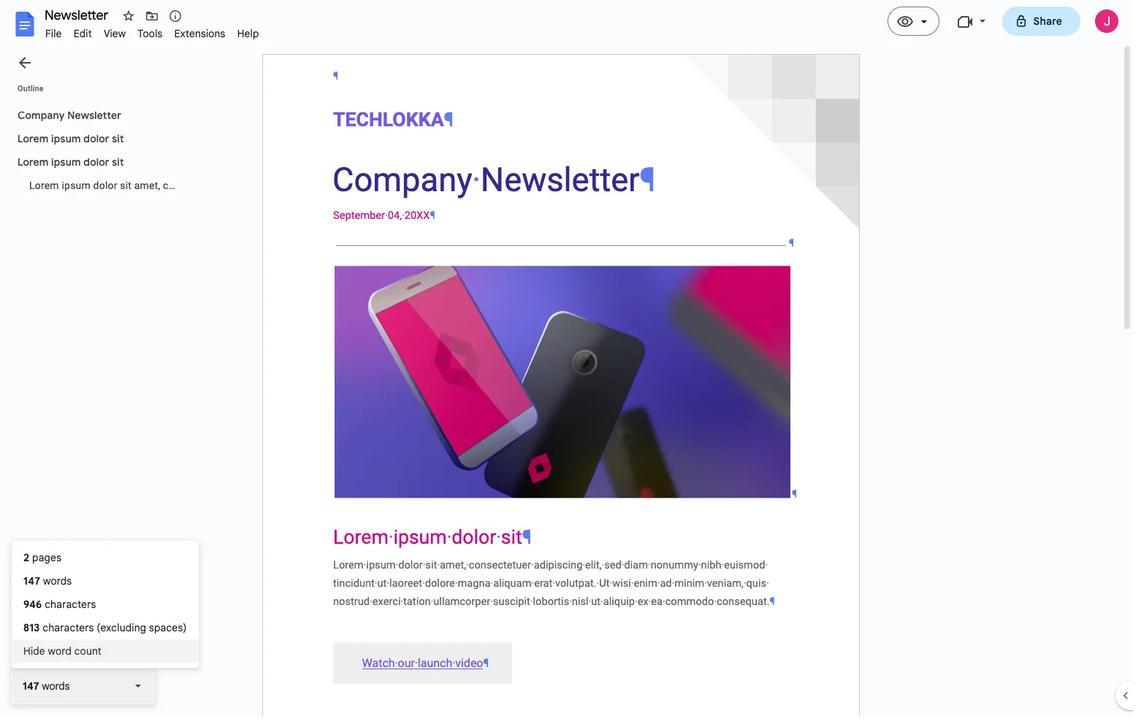 Task type: locate. For each thing, give the bounding box(es) containing it.
147 up 946
[[23, 575, 40, 588]]

lorem
[[18, 132, 49, 145], [18, 156, 49, 169], [29, 180, 59, 191]]

share button
[[1002, 7, 1081, 36]]

newsletter
[[45, 7, 108, 23], [67, 109, 121, 122]]

menu bar inside 'menu bar' banner
[[39, 19, 265, 43]]

menu bar banner
[[0, 0, 1133, 717]]

147 words
[[23, 575, 72, 588], [23, 680, 70, 693]]

1 vertical spatial words
[[42, 680, 70, 693]]

2 vertical spatial ipsum
[[62, 180, 91, 191]]

147 words down the hide
[[23, 680, 70, 693]]

hide word count
[[23, 645, 102, 658]]

newsletter down outline heading at top left
[[67, 109, 121, 122]]

sit up lorem ipsum dolor sit amet, consectetuer adipiscing elit!
[[112, 156, 124, 169]]

words down word
[[42, 680, 70, 693]]

view
[[104, 27, 126, 40]]

tools
[[138, 27, 163, 40]]

characters right 946
[[45, 598, 96, 612]]

adipiscing
[[227, 180, 275, 191]]

menu containing 2
[[12, 541, 198, 668]]

0 vertical spatial lorem ipsum dolor sit
[[18, 132, 124, 145]]

characters
[[45, 598, 96, 612], [43, 622, 94, 635]]

menu bar containing file
[[39, 19, 265, 43]]

147 down the hide
[[23, 680, 39, 693]]

dolor
[[84, 132, 109, 145], [84, 156, 109, 169], [93, 180, 117, 191]]

document outline element
[[0, 43, 295, 657]]

consectetuer
[[163, 180, 224, 191]]

0 vertical spatial 147 words
[[23, 575, 72, 588]]

sit
[[112, 132, 124, 145], [112, 156, 124, 169], [120, 180, 132, 191]]

file
[[45, 27, 62, 40]]

0 vertical spatial newsletter
[[45, 7, 108, 23]]

sit down outline heading at top left
[[112, 132, 124, 145]]

menu inside the newsletter "application"
[[12, 541, 198, 668]]

0 vertical spatial characters
[[45, 598, 96, 612]]

0 vertical spatial words
[[43, 575, 72, 588]]

0 vertical spatial 147
[[23, 575, 40, 588]]

characters up hide word count
[[43, 622, 94, 635]]

2
[[23, 552, 29, 565]]

813 characters (excluding spaces)
[[23, 622, 187, 635]]

1 vertical spatial newsletter
[[67, 109, 121, 122]]

word
[[48, 645, 72, 658]]

words
[[43, 575, 72, 588], [42, 680, 70, 693]]

menu bar
[[39, 19, 265, 43]]

sit left amet,
[[120, 180, 132, 191]]

ipsum
[[51, 132, 81, 145], [51, 156, 81, 169], [62, 180, 91, 191]]

1 vertical spatial ipsum
[[51, 156, 81, 169]]

147
[[23, 575, 40, 588], [23, 680, 39, 693]]

0 vertical spatial dolor
[[84, 132, 109, 145]]

lorem ipsum dolor sit
[[18, 132, 124, 145], [18, 156, 124, 169]]

characters for characters
[[45, 598, 96, 612]]

elit!
[[278, 180, 295, 191]]

newsletter inside document outline element
[[67, 109, 121, 122]]

menu
[[12, 541, 198, 668]]

view menu item
[[98, 25, 132, 42]]

lorem ipsum dolor sit amet, consectetuer adipiscing elit!
[[29, 180, 295, 191]]

1 lorem ipsum dolor sit from the top
[[18, 132, 124, 145]]

1 vertical spatial lorem ipsum dolor sit
[[18, 156, 124, 169]]

newsletter up edit
[[45, 7, 108, 23]]

1 vertical spatial characters
[[43, 622, 94, 635]]

147 inside menu
[[23, 575, 40, 588]]

Star checkbox
[[118, 6, 139, 26]]

help menu item
[[231, 25, 265, 42]]

help
[[237, 27, 259, 40]]

words up 946 characters
[[43, 575, 72, 588]]

tools menu item
[[132, 25, 168, 42]]

946 characters
[[23, 598, 96, 612]]

147 words down pages
[[23, 575, 72, 588]]



Task type: vqa. For each thing, say whether or not it's contained in the screenshot.
s
no



Task type: describe. For each thing, give the bounding box(es) containing it.
extensions menu item
[[168, 25, 231, 42]]

946
[[23, 598, 42, 612]]

newsletter application
[[0, 0, 1133, 717]]

amet,
[[134, 180, 160, 191]]

file menu item
[[39, 25, 68, 42]]

outline heading
[[0, 83, 199, 104]]

0 vertical spatial ipsum
[[51, 132, 81, 145]]

newsletter inside 'element'
[[45, 7, 108, 23]]

2 vertical spatial dolor
[[93, 180, 117, 191]]

spaces)
[[149, 622, 187, 635]]

0 vertical spatial lorem
[[18, 132, 49, 145]]

edit menu item
[[68, 25, 98, 42]]

1 vertical spatial 147
[[23, 680, 39, 693]]

newsletter element
[[39, 6, 1133, 28]]

extensions
[[174, 27, 226, 40]]

edit
[[74, 27, 92, 40]]

count
[[74, 645, 102, 658]]

2 vertical spatial sit
[[120, 180, 132, 191]]

outline
[[18, 84, 44, 94]]

hide
[[23, 645, 45, 658]]

1 vertical spatial lorem
[[18, 156, 49, 169]]

1 vertical spatial sit
[[112, 156, 124, 169]]

2 lorem ipsum dolor sit from the top
[[18, 156, 124, 169]]

2 vertical spatial lorem
[[29, 180, 59, 191]]

2 pages
[[23, 552, 62, 565]]

company
[[18, 109, 65, 122]]

pages
[[32, 552, 62, 565]]

0 vertical spatial sit
[[112, 132, 124, 145]]

1 vertical spatial dolor
[[84, 156, 109, 169]]

company newsletter
[[18, 109, 121, 122]]

share
[[1033, 15, 1062, 28]]

(excluding
[[97, 622, 146, 635]]

813
[[23, 622, 40, 635]]

characters for characters (excluding spaces)
[[43, 622, 94, 635]]

1 vertical spatial 147 words
[[23, 680, 70, 693]]



